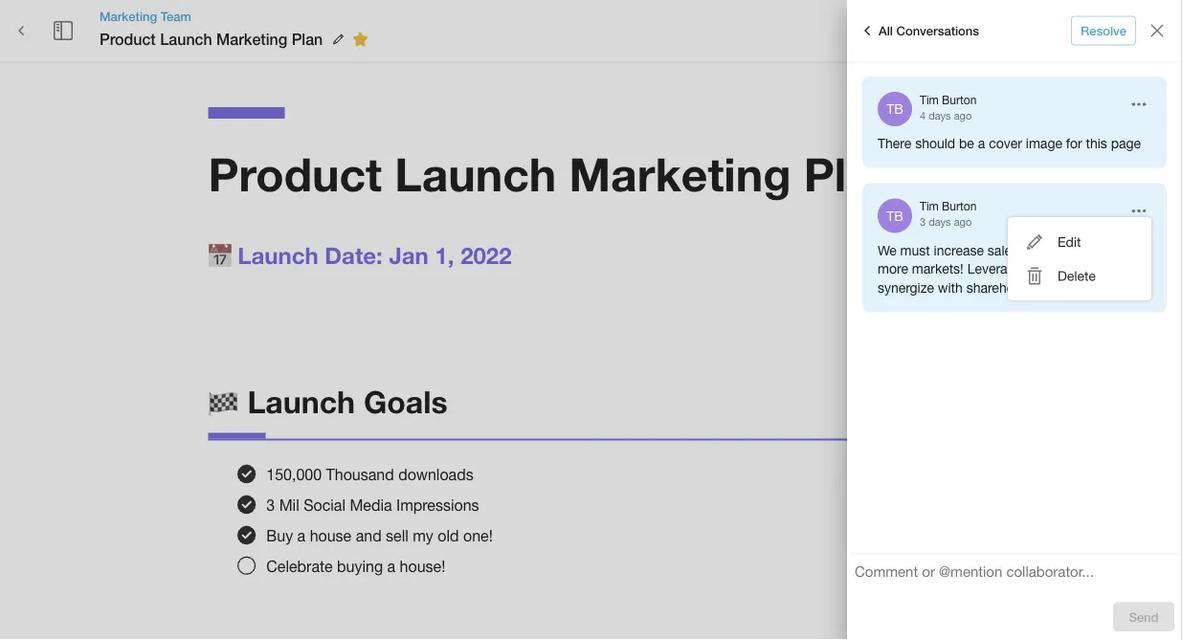 Task type: describe. For each thing, give the bounding box(es) containing it.
downloads
[[399, 466, 474, 484]]

increase
[[934, 242, 985, 258]]

launch up 2022
[[395, 146, 557, 201]]

date:
[[325, 241, 383, 268]]

tb inside button
[[857, 24, 871, 37]]

marketing team link
[[100, 8, 375, 25]]

more
[[878, 261, 909, 277]]

house!
[[400, 558, 446, 576]]

📅 launch date: jan 1, 2022
[[208, 241, 512, 268]]

edit
[[1058, 234, 1082, 250]]

1 vertical spatial plan
[[804, 146, 901, 201]]

0 horizontal spatial product
[[100, 30, 156, 48]]

techniques
[[1055, 261, 1121, 277]]

there should be a cover image for this page
[[878, 136, 1142, 151]]

1 horizontal spatial and
[[1079, 242, 1102, 258]]

new
[[1027, 261, 1052, 277]]

impressions
[[397, 497, 479, 514]]

team
[[161, 9, 191, 23]]

my
[[413, 527, 434, 545]]

mil
[[279, 497, 300, 514]]

tim for must
[[920, 200, 939, 213]]

buying
[[337, 558, 383, 576]]

thousand
[[326, 466, 394, 484]]

launch up 150,000
[[247, 384, 355, 420]]

with
[[939, 280, 963, 296]]

tb button
[[846, 12, 882, 49]]

sell
[[386, 527, 409, 545]]

days for must
[[929, 216, 952, 228]]

this
[[1087, 136, 1108, 151]]

edit button
[[1009, 225, 1152, 259]]

tooltip containing edit
[[1009, 217, 1152, 301]]

synergize
[[878, 280, 935, 296]]

social
[[304, 497, 346, 514]]

2 horizontal spatial a
[[979, 136, 986, 151]]

1 horizontal spatial marketing
[[217, 30, 288, 48]]

1 horizontal spatial a
[[387, 558, 396, 576]]

remove favorite image
[[349, 28, 372, 51]]

delete
[[1058, 268, 1097, 284]]

resolve
[[1081, 23, 1127, 38]]

150,000
[[267, 466, 322, 484]]

all
[[879, 23, 894, 38]]

shareholders.
[[967, 280, 1048, 296]]

0 horizontal spatial 3
[[267, 497, 275, 514]]

tim burton 4 days ago
[[920, 93, 977, 121]]

ago for be
[[955, 109, 972, 121]]

resolve button
[[1072, 16, 1137, 45]]

for
[[1067, 136, 1083, 151]]

leverage
[[968, 261, 1023, 277]]

there
[[878, 136, 912, 151]]

days for should
[[929, 109, 952, 121]]

3 inside tim burton 3 days ago
[[920, 216, 926, 228]]

4
[[920, 109, 926, 121]]



Task type: locate. For each thing, give the bounding box(es) containing it.
days up increase
[[929, 216, 952, 228]]

0 vertical spatial tim
[[920, 93, 939, 106]]

tim for should
[[920, 93, 939, 106]]

burton
[[943, 93, 977, 106], [943, 200, 977, 213]]

plan
[[292, 30, 323, 48], [804, 146, 901, 201]]

tb for we
[[887, 208, 904, 224]]

ago up the be
[[955, 109, 972, 121]]

tim up 'must'
[[920, 200, 939, 213]]

1 vertical spatial and
[[1125, 261, 1148, 277]]

launch down 'team'
[[160, 30, 212, 48]]

3 left the mil
[[267, 497, 275, 514]]

plan left remove favorite "image"
[[292, 30, 323, 48]]

launch right 📅
[[238, 241, 319, 268]]

0 horizontal spatial marketing
[[100, 9, 157, 23]]

tim up 4
[[920, 93, 939, 106]]

tooltip
[[1009, 217, 1152, 301]]

tim inside tim burton 4 days ago
[[920, 93, 939, 106]]

days
[[929, 109, 952, 121], [929, 216, 952, 228]]

Comment or @mention collaborator... text field
[[855, 562, 1175, 587]]

1 vertical spatial burton
[[943, 200, 977, 213]]

burton inside tim burton 3 days ago
[[943, 200, 977, 213]]

conversations
[[897, 23, 980, 38]]

150,000 thousand downloads
[[267, 466, 474, 484]]

0 vertical spatial burton
[[943, 93, 977, 106]]

1 vertical spatial tb
[[887, 101, 904, 117]]

1 vertical spatial a
[[297, 527, 306, 545]]

1 horizontal spatial plan
[[804, 146, 901, 201]]

house
[[310, 527, 352, 545]]

tb left 4
[[887, 101, 904, 117]]

2 vertical spatial tb
[[887, 208, 904, 224]]

we
[[878, 242, 897, 258]]

2 burton from the top
[[943, 200, 977, 213]]

0 vertical spatial plan
[[292, 30, 323, 48]]

burton up increase
[[943, 200, 977, 213]]

0 horizontal spatial and
[[356, 527, 382, 545]]

0 vertical spatial ago
[[955, 109, 972, 121]]

🏁
[[208, 384, 239, 420]]

jan
[[389, 241, 429, 268]]

0 vertical spatial tb
[[857, 24, 871, 37]]

must
[[901, 242, 931, 258]]

ago for increase
[[955, 216, 972, 228]]

0 vertical spatial 3
[[920, 216, 926, 228]]

celebrate buying a house!
[[267, 558, 446, 576]]

1 horizontal spatial product
[[208, 146, 382, 201]]

a right buy
[[297, 527, 306, 545]]

2 days from the top
[[929, 216, 952, 228]]

image
[[1027, 136, 1063, 151]]

3 up 'must'
[[920, 216, 926, 228]]

🏁 launch goals
[[208, 384, 448, 420]]

ago inside tim burton 3 days ago
[[955, 216, 972, 228]]

1,
[[435, 241, 454, 268]]

1 horizontal spatial 3
[[920, 216, 926, 228]]

celebrate
[[267, 558, 333, 576]]

tim
[[920, 93, 939, 106], [920, 200, 939, 213]]

2 ago from the top
[[955, 216, 972, 228]]

tim burton 3 days ago
[[920, 200, 977, 228]]

ago up increase
[[955, 216, 972, 228]]

goals
[[364, 384, 448, 420]]

1 burton from the top
[[943, 93, 977, 106]]

more
[[1115, 23, 1144, 38]]

burton for be
[[943, 93, 977, 106]]

page
[[1112, 136, 1142, 151]]

1 vertical spatial product launch marketing plan
[[208, 146, 901, 201]]

1 vertical spatial product
[[208, 146, 382, 201]]

0 horizontal spatial a
[[297, 527, 306, 545]]

1 vertical spatial ago
[[955, 216, 972, 228]]

0 vertical spatial product
[[100, 30, 156, 48]]

product
[[100, 30, 156, 48], [208, 146, 382, 201]]

2 tim from the top
[[920, 200, 939, 213]]

delete button
[[1009, 259, 1152, 293]]

and down engage
[[1125, 261, 1148, 277]]

0 vertical spatial and
[[1079, 242, 1102, 258]]

1 vertical spatial tim
[[920, 200, 939, 213]]

all conversations
[[879, 23, 980, 38]]

tim inside tim burton 3 days ago
[[920, 200, 939, 213]]

burton up the be
[[943, 93, 977, 106]]

a down sell
[[387, 558, 396, 576]]

be
[[960, 136, 975, 151]]

and left sell
[[356, 527, 382, 545]]

should
[[916, 136, 956, 151]]

ago
[[955, 109, 972, 121], [955, 216, 972, 228]]

1 vertical spatial marketing
[[217, 30, 288, 48]]

all conversations button
[[852, 15, 985, 46]]

ago inside tim burton 4 days ago
[[955, 109, 972, 121]]

buy
[[267, 527, 293, 545]]

1 vertical spatial 3
[[267, 497, 275, 514]]

📅
[[208, 241, 231, 268]]

sales
[[988, 242, 1019, 258]]

marketing team
[[100, 9, 191, 23]]

tb left all
[[857, 24, 871, 37]]

0 vertical spatial marketing
[[100, 9, 157, 23]]

days inside tim burton 3 days ago
[[929, 216, 952, 228]]

and up 'techniques'
[[1079, 242, 1102, 258]]

cover
[[990, 136, 1023, 151]]

burton for increase
[[943, 200, 977, 213]]

numbers
[[1023, 242, 1076, 258]]

0 vertical spatial product launch marketing plan
[[100, 30, 323, 48]]

2 horizontal spatial marketing
[[569, 146, 792, 201]]

days inside tim burton 4 days ago
[[929, 109, 952, 121]]

2 horizontal spatial and
[[1125, 261, 1148, 277]]

launch
[[160, 30, 212, 48], [395, 146, 557, 201], [238, 241, 319, 268], [247, 384, 355, 420]]

2 vertical spatial marketing
[[569, 146, 792, 201]]

tb up we
[[887, 208, 904, 224]]

2 vertical spatial and
[[356, 527, 382, 545]]

2 vertical spatial a
[[387, 558, 396, 576]]

plan up we
[[804, 146, 901, 201]]

a
[[979, 136, 986, 151], [297, 527, 306, 545], [387, 558, 396, 576]]

tb for there
[[887, 101, 904, 117]]

0 vertical spatial a
[[979, 136, 986, 151]]

3 mil social media impressions
[[267, 497, 479, 514]]

1 vertical spatial days
[[929, 216, 952, 228]]

tb
[[857, 24, 871, 37], [887, 101, 904, 117], [887, 208, 904, 224]]

old
[[438, 527, 459, 545]]

2022
[[461, 241, 512, 268]]

0 horizontal spatial plan
[[292, 30, 323, 48]]

engage
[[1106, 242, 1150, 258]]

marketing
[[100, 9, 157, 23], [217, 30, 288, 48], [569, 146, 792, 201]]

1 tim from the top
[[920, 93, 939, 106]]

and
[[1079, 242, 1102, 258], [1125, 261, 1148, 277], [356, 527, 382, 545]]

3
[[920, 216, 926, 228], [267, 497, 275, 514]]

days right 4
[[929, 109, 952, 121]]

we must increase sales numbers and engage more markets! leverage new techniques and synergize with shareholders.
[[878, 242, 1150, 296]]

0 vertical spatial days
[[929, 109, 952, 121]]

markets!
[[913, 261, 964, 277]]

burton inside tim burton 4 days ago
[[943, 93, 977, 106]]

a right the be
[[979, 136, 986, 151]]

product launch marketing plan
[[100, 30, 323, 48], [208, 146, 901, 201]]

media
[[350, 497, 392, 514]]

1 days from the top
[[929, 109, 952, 121]]

one!
[[464, 527, 493, 545]]

buy a house and sell my old one!
[[267, 527, 493, 545]]

1 ago from the top
[[955, 109, 972, 121]]

more button
[[1099, 16, 1160, 45]]



Task type: vqa. For each thing, say whether or not it's contained in the screenshot.
first help image from the top
no



